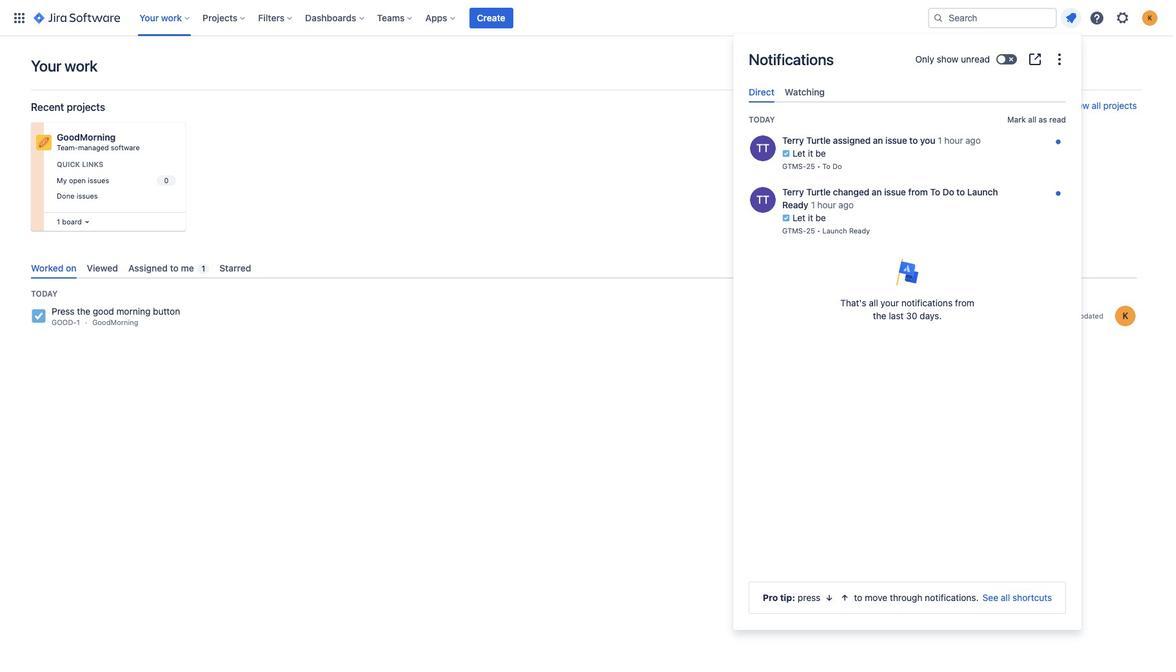 Task type: locate. For each thing, give the bounding box(es) containing it.
see all shortcuts
[[983, 592, 1052, 603]]

goodmorning down good
[[92, 318, 138, 326]]

assigned to me
[[128, 263, 194, 273]]

Search field
[[928, 7, 1057, 28]]

your
[[139, 12, 159, 23], [31, 57, 61, 75]]

today inside notifications dialog
[[749, 115, 775, 124]]

1 horizontal spatial today
[[749, 115, 775, 124]]

to
[[170, 263, 179, 273], [854, 592, 863, 603]]

1 for 1 board
[[57, 217, 60, 226]]

watching
[[785, 86, 825, 97]]

links
[[82, 160, 103, 168]]

0 horizontal spatial 1
[[57, 217, 60, 226]]

all
[[1092, 100, 1101, 111], [1028, 115, 1037, 125], [869, 298, 878, 309], [1001, 592, 1010, 603]]

quick links
[[57, 160, 103, 168]]

jira software image
[[34, 10, 120, 25], [34, 10, 120, 25]]

to left me at the left of the page
[[170, 263, 179, 273]]

done
[[57, 192, 74, 200]]

issues
[[88, 176, 109, 184], [77, 192, 98, 200]]

goodmorning up the managed
[[57, 132, 116, 143]]

0 vertical spatial your work
[[139, 12, 182, 23]]

press the good morning button good-1 · goodmorning
[[52, 306, 180, 326]]

arrow down image
[[825, 593, 835, 603]]

tab list
[[744, 81, 1071, 103], [26, 257, 1142, 279]]

view all projects link
[[1070, 100, 1137, 114]]

the inside that's all your notifications from the last 30 days.
[[873, 310, 887, 321]]

1 left board
[[57, 217, 60, 226]]

recent
[[31, 101, 64, 113]]

0 horizontal spatial the
[[77, 306, 90, 317]]

all left your
[[869, 298, 878, 309]]

2 vertical spatial 1
[[77, 318, 80, 326]]

2 horizontal spatial 1
[[202, 264, 205, 273]]

show
[[937, 54, 959, 64]]

today up press
[[31, 289, 58, 299]]

to right arrow up image
[[854, 592, 863, 603]]

apps
[[425, 12, 447, 23]]

1
[[57, 217, 60, 226], [202, 264, 205, 273], [77, 318, 80, 326]]

0 vertical spatial tab list
[[744, 81, 1071, 103]]

the inside press the good morning button good-1 · goodmorning
[[77, 306, 90, 317]]

1 horizontal spatial projects
[[1103, 100, 1137, 111]]

mark all as read
[[1007, 115, 1066, 125]]

1 vertical spatial to
[[854, 592, 863, 603]]

only show unread
[[915, 54, 990, 64]]

create
[[477, 12, 505, 23]]

goodmorning
[[57, 132, 116, 143], [92, 318, 138, 326]]

0 horizontal spatial your
[[31, 57, 61, 75]]

open notifications in a new tab image
[[1027, 52, 1043, 67]]

1 horizontal spatial your
[[139, 12, 159, 23]]

to move through notifications.
[[854, 592, 979, 603]]

worked
[[31, 263, 64, 273]]

all left "as" at the right top
[[1028, 115, 1037, 125]]

teams button
[[373, 7, 418, 28]]

your inside dropdown button
[[139, 12, 159, 23]]

arrow up image
[[840, 593, 850, 603]]

help image
[[1089, 10, 1105, 25]]

worked on
[[31, 263, 77, 273]]

1 left ·
[[77, 318, 80, 326]]

0 vertical spatial your
[[139, 12, 159, 23]]

more image
[[1052, 52, 1067, 67]]

0 vertical spatial to
[[170, 263, 179, 273]]

view all projects
[[1070, 100, 1137, 111]]

the down your
[[873, 310, 887, 321]]

1 for 1
[[202, 264, 205, 273]]

banner
[[0, 0, 1173, 36]]

1 horizontal spatial your work
[[139, 12, 182, 23]]

only
[[915, 54, 934, 64]]

0 vertical spatial work
[[161, 12, 182, 23]]

work inside dropdown button
[[161, 12, 182, 23]]

notifications dialog
[[733, 34, 1082, 630]]

all right see
[[1001, 592, 1010, 603]]

0 vertical spatial goodmorning
[[57, 132, 116, 143]]

work
[[161, 12, 182, 23], [65, 57, 97, 75]]

0 horizontal spatial to
[[170, 263, 179, 273]]

work up "recent projects" at left
[[65, 57, 97, 75]]

done issues link
[[54, 189, 178, 204]]

0 horizontal spatial work
[[65, 57, 97, 75]]

projects
[[1103, 100, 1137, 111], [67, 101, 105, 113]]

0 vertical spatial 1
[[57, 217, 60, 226]]

see
[[983, 592, 998, 603]]

0 vertical spatial today
[[749, 115, 775, 124]]

your work left projects
[[139, 12, 182, 23]]

1 vertical spatial today
[[31, 289, 58, 299]]

see all shortcuts button
[[983, 591, 1052, 604]]

1 horizontal spatial work
[[161, 12, 182, 23]]

1 board
[[57, 217, 82, 226]]

0 horizontal spatial your work
[[31, 57, 97, 75]]

·
[[85, 318, 87, 326]]

to inside notifications dialog
[[854, 592, 863, 603]]

today down direct
[[749, 115, 775, 124]]

last
[[889, 310, 904, 321]]

1 horizontal spatial the
[[873, 310, 887, 321]]

1 horizontal spatial 1
[[77, 318, 80, 326]]

teams
[[377, 12, 405, 23]]

projects right view
[[1103, 100, 1137, 111]]

mark
[[1007, 115, 1026, 125]]

today
[[749, 115, 775, 124], [31, 289, 58, 299]]

all right view
[[1092, 100, 1101, 111]]

0 horizontal spatial today
[[31, 289, 58, 299]]

1 vertical spatial tab list
[[26, 257, 1142, 279]]

tip:
[[780, 592, 795, 603]]

1 inside dropdown button
[[57, 217, 60, 226]]

1 vertical spatial work
[[65, 57, 97, 75]]

1 vertical spatial your
[[31, 57, 61, 75]]

projects up goodmorning team-managed software
[[67, 101, 105, 113]]

tab list inside notifications dialog
[[744, 81, 1071, 103]]

tab list containing direct
[[744, 81, 1071, 103]]

move
[[865, 592, 888, 603]]

primary element
[[8, 0, 918, 36]]

starred
[[219, 263, 251, 273]]

notifications
[[749, 50, 834, 68]]

1 inside tab list
[[202, 264, 205, 273]]

1 vertical spatial 1
[[202, 264, 205, 273]]

your work
[[139, 12, 182, 23], [31, 57, 97, 75]]

dashboards
[[305, 12, 356, 23]]

viewed
[[87, 263, 118, 273]]

1 horizontal spatial to
[[854, 592, 863, 603]]

work left projects
[[161, 12, 182, 23]]

issues down links
[[88, 176, 109, 184]]

managed
[[78, 143, 109, 152]]

your work inside dropdown button
[[139, 12, 182, 23]]

through
[[890, 592, 923, 603]]

your work up "recent projects" at left
[[31, 57, 97, 75]]

the up ·
[[77, 306, 90, 317]]

issues down my open issues
[[77, 192, 98, 200]]

all inside that's all your notifications from the last 30 days.
[[869, 298, 878, 309]]

the
[[77, 306, 90, 317], [873, 310, 887, 321]]

1 vertical spatial goodmorning
[[92, 318, 138, 326]]

goodmorning team-managed software
[[57, 132, 140, 152]]

1 right me at the left of the page
[[202, 264, 205, 273]]



Task type: describe. For each thing, give the bounding box(es) containing it.
view
[[1070, 100, 1089, 111]]

press
[[52, 306, 75, 317]]

good
[[93, 306, 114, 317]]

filters
[[258, 12, 285, 23]]

create button
[[469, 7, 513, 28]]

search image
[[933, 13, 944, 23]]

updated
[[1075, 312, 1104, 320]]

your work button
[[136, 7, 195, 28]]

filters button
[[254, 7, 297, 28]]

board image
[[82, 217, 92, 227]]

apps button
[[421, 7, 460, 28]]

unread
[[961, 54, 990, 64]]

direct
[[749, 86, 775, 97]]

my open issues link
[[54, 173, 178, 188]]

1 vertical spatial your work
[[31, 57, 97, 75]]

assigned
[[128, 263, 168, 273]]

open
[[69, 176, 86, 184]]

1 inside press the good morning button good-1 · goodmorning
[[77, 318, 80, 326]]

quick
[[57, 160, 80, 168]]

as
[[1039, 115, 1047, 125]]

me
[[181, 263, 194, 273]]

notifications
[[902, 298, 953, 309]]

goodmorning inside goodmorning team-managed software
[[57, 132, 116, 143]]

notifications.
[[925, 592, 979, 603]]

1 vertical spatial issues
[[77, 192, 98, 200]]

software
[[111, 143, 140, 152]]

recent projects
[[31, 101, 105, 113]]

all for mark
[[1028, 115, 1037, 125]]

pro tip: press
[[763, 592, 821, 603]]

that's all your notifications from the last 30 days.
[[840, 298, 975, 321]]

notifications image
[[1064, 10, 1079, 25]]

all for that's
[[869, 298, 878, 309]]

done issues
[[57, 192, 98, 200]]

press
[[798, 592, 821, 603]]

appswitcher icon image
[[12, 10, 27, 25]]

goodmorning inside press the good morning button good-1 · goodmorning
[[92, 318, 138, 326]]

all for view
[[1092, 100, 1101, 111]]

1 board button
[[54, 215, 92, 229]]

all for see
[[1001, 592, 1010, 603]]

my open issues
[[57, 176, 109, 184]]

shortcuts
[[1013, 592, 1052, 603]]

more information about this user image
[[749, 186, 777, 214]]

morning
[[116, 306, 151, 317]]

settings image
[[1115, 10, 1131, 25]]

projects
[[203, 12, 238, 23]]

pro
[[763, 592, 778, 603]]

button
[[153, 306, 180, 317]]

read
[[1049, 115, 1066, 125]]

from
[[955, 298, 975, 309]]

30
[[906, 310, 917, 321]]

your profile and settings image
[[1142, 10, 1158, 25]]

your
[[881, 298, 899, 309]]

0 vertical spatial issues
[[88, 176, 109, 184]]

team-
[[57, 143, 78, 152]]

banner containing your work
[[0, 0, 1173, 36]]

my
[[57, 176, 67, 184]]

more information about this user image
[[749, 134, 777, 163]]

projects button
[[199, 7, 250, 28]]

dashboards button
[[301, 7, 369, 28]]

days.
[[920, 310, 942, 321]]

on
[[66, 263, 77, 273]]

mark all as read button
[[1007, 114, 1066, 125]]

board
[[62, 217, 82, 226]]

good-
[[52, 318, 77, 326]]

tab list containing worked on
[[26, 257, 1142, 279]]

0 horizontal spatial projects
[[67, 101, 105, 113]]

that's
[[840, 298, 867, 309]]



Task type: vqa. For each thing, say whether or not it's contained in the screenshot.
third the Team-managed software from the bottom
no



